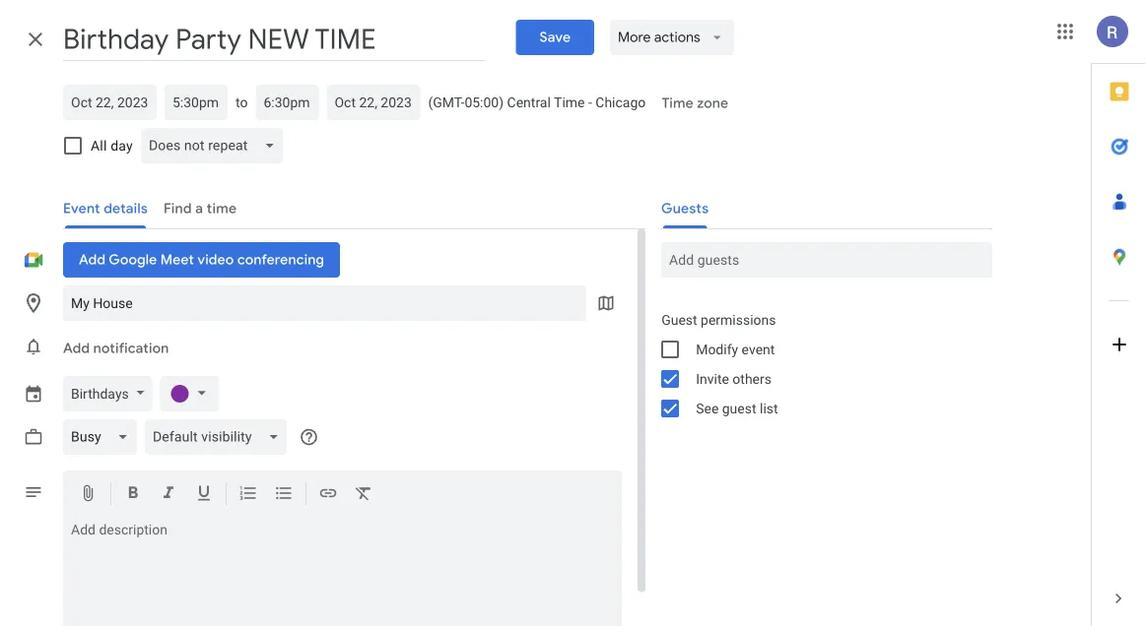 Task type: locate. For each thing, give the bounding box(es) containing it.
permissions
[[701, 312, 776, 328]]

guest
[[722, 401, 757, 417]]

tab list
[[1092, 64, 1146, 572]]

remove formatting image
[[354, 484, 374, 507]]

Start time text field
[[173, 91, 220, 114]]

all
[[91, 138, 107, 154]]

Guests text field
[[669, 242, 985, 278]]

guest
[[662, 312, 698, 328]]

modify event
[[696, 342, 775, 358]]

time left -
[[554, 94, 585, 110]]

formatting options toolbar
[[63, 471, 622, 519]]

time zone button
[[654, 86, 736, 121]]

bulleted list image
[[274, 484, 294, 507]]

1 horizontal spatial time
[[662, 95, 694, 112]]

Description text field
[[63, 522, 622, 627]]

(gmt-
[[428, 94, 465, 110]]

invite
[[696, 371, 729, 387]]

group
[[646, 306, 993, 424]]

time
[[554, 94, 585, 110], [662, 95, 694, 112]]

guest permissions
[[662, 312, 776, 328]]

save
[[540, 29, 571, 46]]

others
[[733, 371, 772, 387]]

add notification
[[63, 340, 169, 358]]

time left the zone
[[662, 95, 694, 112]]

italic image
[[159, 484, 178, 507]]

underline image
[[194, 484, 214, 507]]

more
[[618, 29, 651, 46]]

None field
[[141, 128, 291, 164], [63, 420, 145, 455], [145, 420, 295, 455], [141, 128, 291, 164], [63, 420, 145, 455], [145, 420, 295, 455]]

insert link image
[[318, 484, 338, 507]]

End date text field
[[335, 91, 412, 114]]

list
[[760, 401, 778, 417]]

End time text field
[[264, 91, 311, 114]]

(gmt-05:00) central time - chicago
[[428, 94, 646, 110]]

arrow_drop_down
[[709, 29, 726, 46]]



Task type: vqa. For each thing, say whether or not it's contained in the screenshot.
24 element
no



Task type: describe. For each thing, give the bounding box(es) containing it.
group containing guest permissions
[[646, 306, 993, 424]]

notification
[[93, 340, 169, 358]]

Location text field
[[71, 286, 579, 321]]

numbered list image
[[239, 484, 258, 507]]

-
[[588, 94, 592, 110]]

modify
[[696, 342, 738, 358]]

0 horizontal spatial time
[[554, 94, 585, 110]]

central
[[507, 94, 551, 110]]

bold image
[[123, 484, 143, 507]]

see guest list
[[696, 401, 778, 417]]

all day
[[91, 138, 133, 154]]

05:00)
[[465, 94, 504, 110]]

add
[[63, 340, 90, 358]]

more actions arrow_drop_down
[[618, 29, 726, 46]]

birthdays
[[71, 386, 129, 402]]

day
[[111, 138, 133, 154]]

time zone
[[662, 95, 728, 112]]

save button
[[516, 20, 595, 55]]

zone
[[697, 95, 728, 112]]

chicago
[[596, 94, 646, 110]]

Start date text field
[[71, 91, 149, 114]]

see
[[696, 401, 719, 417]]

Title text field
[[63, 18, 485, 61]]

time inside button
[[662, 95, 694, 112]]

add notification button
[[55, 325, 177, 373]]

invite others
[[696, 371, 772, 387]]

event
[[742, 342, 775, 358]]

to
[[236, 94, 248, 110]]

actions
[[655, 29, 701, 46]]



